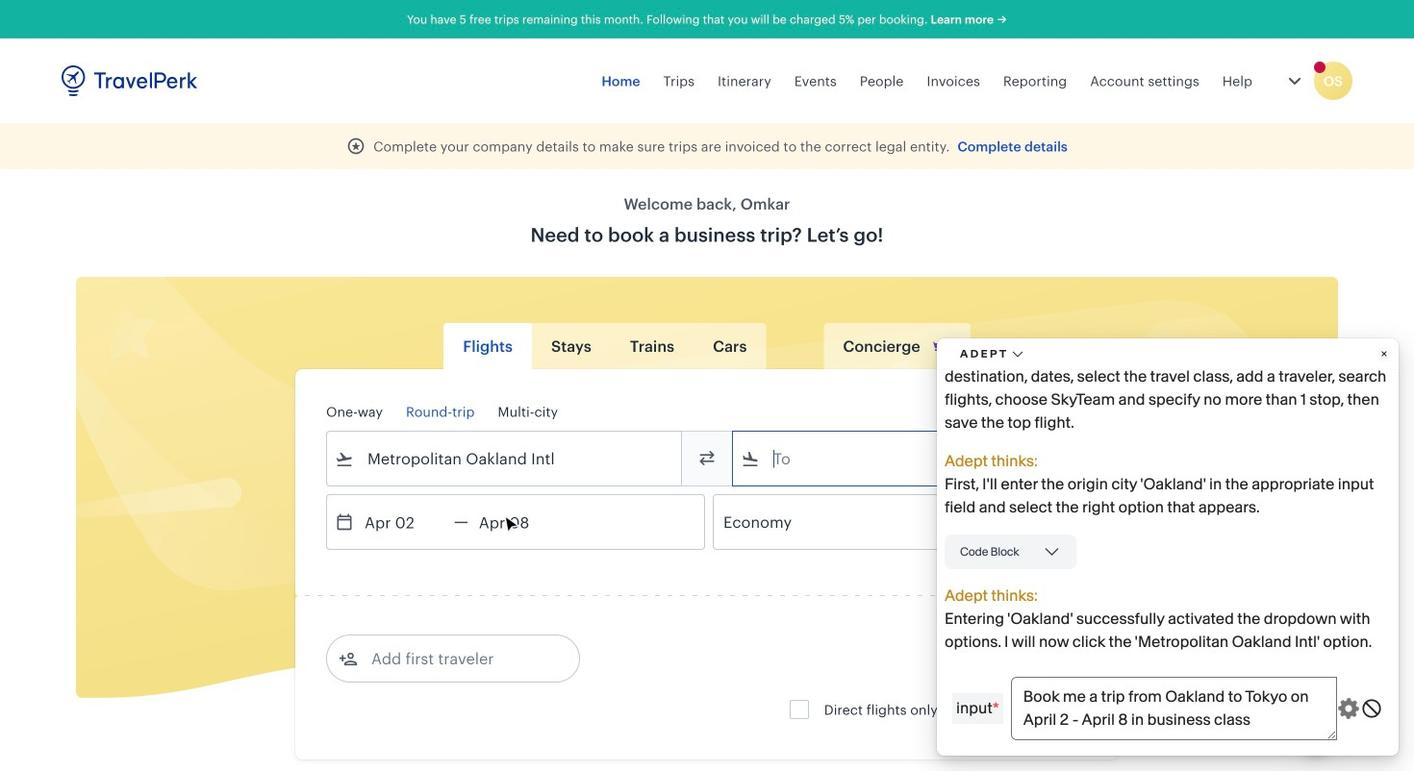 Task type: vqa. For each thing, say whether or not it's contained in the screenshot.
top JetBlue Airways icon
no



Task type: locate. For each thing, give the bounding box(es) containing it.
Add first traveler search field
[[358, 644, 558, 675]]

Return text field
[[469, 496, 569, 550]]

To search field
[[760, 444, 1063, 475]]

Depart text field
[[354, 496, 454, 550]]



Task type: describe. For each thing, give the bounding box(es) containing it.
From search field
[[354, 444, 656, 475]]



